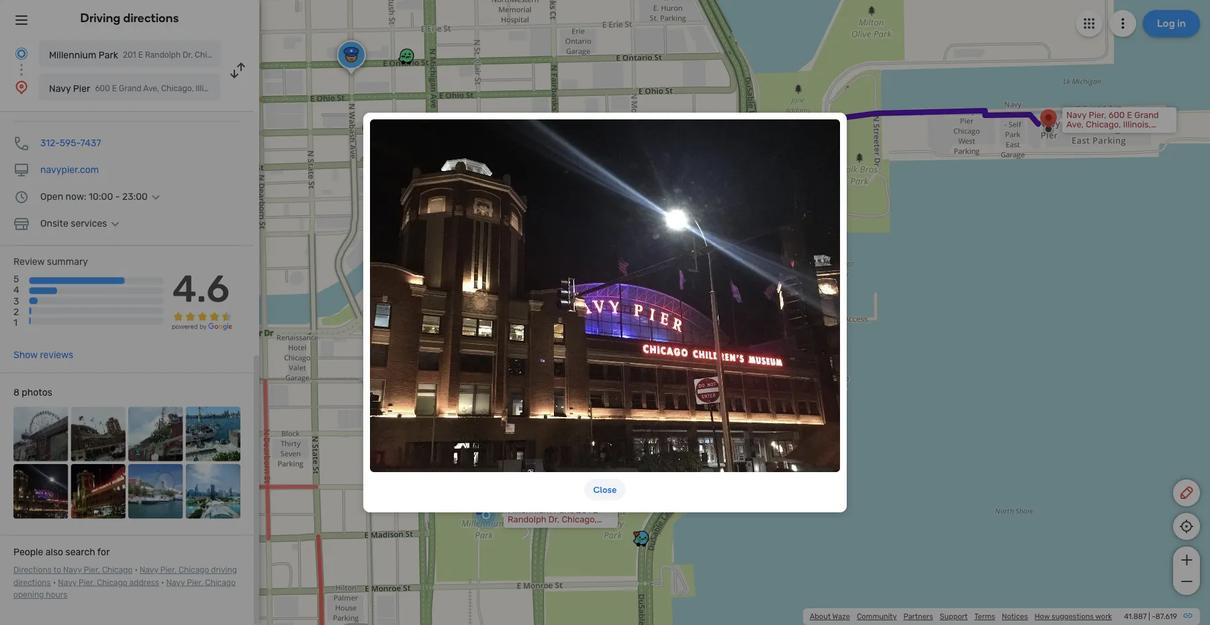 Task type: describe. For each thing, give the bounding box(es) containing it.
clock image
[[13, 189, 30, 205]]

directions inside navy pier, chicago driving directions
[[13, 579, 51, 588]]

to
[[53, 566, 61, 576]]

hours
[[46, 591, 67, 600]]

1 vertical spatial -
[[1152, 613, 1156, 622]]

onsite services button
[[40, 218, 123, 229]]

support
[[940, 613, 968, 622]]

notices link
[[1002, 613, 1028, 622]]

waze
[[832, 613, 850, 622]]

now:
[[66, 191, 86, 202]]

image 8 of navy pier, chicago image
[[186, 465, 240, 520]]

review
[[13, 257, 45, 268]]

ave, for pier,
[[1066, 120, 1084, 130]]

location image
[[13, 79, 30, 95]]

chicago for opening
[[205, 579, 236, 588]]

navy for navy pier, chicago address
[[58, 579, 77, 588]]

driving
[[211, 566, 237, 576]]

united for park,
[[538, 525, 565, 535]]

search
[[65, 547, 95, 558]]

zoom in image
[[1178, 553, 1195, 569]]

navy pier, chicago driving directions
[[13, 566, 237, 588]]

driving directions
[[80, 11, 179, 25]]

8 photos
[[13, 388, 52, 399]]

41.887
[[1124, 613, 1147, 622]]

navy pier 600 e grand ave, chicago, illinois, united states
[[49, 83, 275, 94]]

312-595-7437 link
[[40, 138, 101, 149]]

open
[[40, 191, 63, 202]]

pier, for navy pier, chicago opening hours
[[187, 579, 203, 588]]

link image
[[1183, 611, 1193, 622]]

e for pier,
[[1127, 110, 1132, 121]]

navy for navy pier, chicago driving directions
[[140, 566, 158, 576]]

chicago, for pier
[[161, 84, 194, 93]]

10:00
[[89, 191, 113, 202]]

8
[[13, 388, 19, 399]]

0 horizontal spatial -
[[115, 191, 120, 202]]

illinois, for pier
[[196, 84, 221, 93]]

7437
[[80, 138, 101, 149]]

312-595-7437
[[40, 138, 101, 149]]

23:00
[[122, 191, 148, 202]]

navy pier, chicago opening hours
[[13, 579, 236, 600]]

about waze link
[[810, 613, 850, 622]]

millennium park
[[49, 49, 118, 60]]

notices
[[1002, 613, 1028, 622]]

navy for navy pier, 600 e grand ave, chicago, illinois, united states
[[1066, 110, 1087, 121]]

image 3 of navy pier, chicago image
[[128, 407, 183, 462]]

201
[[576, 506, 591, 516]]

open now: 10:00 - 23:00
[[40, 191, 148, 202]]

opening
[[13, 591, 44, 600]]

terms link
[[974, 613, 995, 622]]

for
[[97, 547, 110, 558]]

ave, for pier
[[143, 84, 159, 93]]

41.887 | -87.619
[[1124, 613, 1177, 622]]

4.6
[[172, 267, 230, 311]]

grand for pier
[[119, 84, 141, 93]]

600 for pier,
[[1109, 110, 1125, 121]]

pier, for navy pier, chicago address
[[79, 579, 95, 588]]

312-
[[40, 138, 60, 149]]

image 6 of navy pier, chicago image
[[71, 465, 126, 520]]

0 vertical spatial directions
[[123, 11, 179, 25]]

about
[[810, 613, 831, 622]]

e for pier
[[112, 84, 117, 93]]

chicago for address
[[97, 579, 127, 588]]

people
[[13, 547, 43, 558]]

image 4 of navy pier, chicago image
[[186, 407, 240, 462]]

|
[[1149, 613, 1150, 622]]

park
[[99, 49, 118, 60]]

how
[[1035, 613, 1050, 622]]

current location image
[[13, 46, 30, 62]]

millennium for millennium park
[[49, 49, 96, 60]]

chicago for driving
[[179, 566, 209, 576]]



Task type: vqa. For each thing, say whether or not it's contained in the screenshot.
the 7437
yes



Task type: locate. For each thing, give the bounding box(es) containing it.
chicago,
[[161, 84, 194, 93], [1086, 120, 1121, 130], [562, 515, 597, 526]]

grand
[[119, 84, 141, 93], [1134, 110, 1159, 121]]

0 vertical spatial -
[[115, 191, 120, 202]]

600 for pier
[[95, 84, 110, 93]]

pier, for navy pier, 600 e grand ave, chicago, illinois, united states
[[1089, 110, 1106, 121]]

2 horizontal spatial e
[[1127, 110, 1132, 121]]

0 horizontal spatial 600
[[95, 84, 110, 93]]

0 vertical spatial grand
[[119, 84, 141, 93]]

grand inside "navy pier, 600 e grand ave, chicago, illinois, united states"
[[1134, 110, 1159, 121]]

e inside navy pier 600 e grand ave, chicago, illinois, united states
[[112, 84, 117, 93]]

terms
[[974, 613, 995, 622]]

states inside millennium park, 201 e randolph dr, chicago, illinois, united states
[[567, 525, 593, 535]]

chicago, inside "navy pier, 600 e grand ave, chicago, illinois, united states"
[[1086, 120, 1121, 130]]

states inside "navy pier, 600 e grand ave, chicago, illinois, united states"
[[1096, 129, 1122, 139]]

navy inside navy pier, chicago driving directions
[[140, 566, 158, 576]]

navy
[[49, 83, 71, 94], [1066, 110, 1087, 121], [63, 566, 82, 576], [140, 566, 158, 576], [58, 579, 77, 588], [166, 579, 185, 588]]

ave, inside navy pier 600 e grand ave, chicago, illinois, united states
[[143, 84, 159, 93]]

community
[[857, 613, 897, 622]]

1 horizontal spatial united
[[538, 525, 565, 535]]

pier, for navy pier, chicago driving directions
[[160, 566, 177, 576]]

illinois, inside "navy pier, 600 e grand ave, chicago, illinois, united states"
[[1123, 120, 1151, 130]]

pier, inside navy pier, chicago opening hours
[[187, 579, 203, 588]]

image 7 of navy pier, chicago image
[[128, 465, 183, 520]]

navy for navy pier, chicago opening hours
[[166, 579, 185, 588]]

navy for navy pier 600 e grand ave, chicago, illinois, united states
[[49, 83, 71, 94]]

0 vertical spatial united
[[223, 84, 248, 93]]

2 vertical spatial illinois,
[[508, 525, 535, 535]]

states inside navy pier 600 e grand ave, chicago, illinois, united states
[[250, 84, 275, 93]]

e for park,
[[593, 506, 598, 516]]

summary
[[47, 257, 88, 268]]

chevron down image inside onsite services button
[[107, 219, 123, 229]]

also
[[46, 547, 63, 558]]

directions down directions
[[13, 579, 51, 588]]

0 vertical spatial states
[[250, 84, 275, 93]]

directions
[[13, 566, 52, 576]]

600
[[95, 84, 110, 93], [1109, 110, 1125, 121]]

0 horizontal spatial directions
[[13, 579, 51, 588]]

navy inside navy pier, chicago opening hours
[[166, 579, 185, 588]]

states
[[250, 84, 275, 93], [1096, 129, 1122, 139], [567, 525, 593, 535]]

park,
[[554, 506, 574, 516]]

2
[[13, 306, 19, 318]]

5
[[13, 274, 19, 285]]

0 horizontal spatial illinois,
[[196, 84, 221, 93]]

e inside "navy pier, 600 e grand ave, chicago, illinois, united states"
[[1127, 110, 1132, 121]]

4
[[13, 285, 19, 296]]

about waze community partners support terms notices how suggestions work
[[810, 613, 1112, 622]]

chicago inside navy pier, chicago driving directions
[[179, 566, 209, 576]]

image 5 of navy pier, chicago image
[[13, 465, 68, 520]]

services
[[71, 218, 107, 229]]

computer image
[[13, 162, 30, 178]]

united
[[223, 84, 248, 93], [1066, 129, 1093, 139], [538, 525, 565, 535]]

navy pier, chicago address
[[58, 579, 159, 588]]

0 vertical spatial ave,
[[143, 84, 159, 93]]

chevron down image
[[148, 192, 164, 202], [107, 219, 123, 229]]

1 horizontal spatial millennium
[[508, 506, 552, 516]]

chicago, inside navy pier 600 e grand ave, chicago, illinois, united states
[[161, 84, 194, 93]]

2 horizontal spatial illinois,
[[1123, 120, 1151, 130]]

chevron down image inside the open now: 10:00 - 23:00 button
[[148, 192, 164, 202]]

partners link
[[904, 613, 933, 622]]

1 vertical spatial 600
[[1109, 110, 1125, 121]]

chevron down image for open now: 10:00 - 23:00
[[148, 192, 164, 202]]

review summary
[[13, 257, 88, 268]]

illinois,
[[196, 84, 221, 93], [1123, 120, 1151, 130], [508, 525, 535, 535]]

work
[[1095, 613, 1112, 622]]

people also search for
[[13, 547, 110, 558]]

millennium inside button
[[49, 49, 96, 60]]

navypier.com
[[40, 165, 99, 176]]

zoom out image
[[1178, 574, 1195, 590]]

-
[[115, 191, 120, 202], [1152, 613, 1156, 622]]

1 horizontal spatial illinois,
[[508, 525, 535, 535]]

directions up millennium park button
[[123, 11, 179, 25]]

store image
[[13, 216, 30, 232]]

image 2 of navy pier, chicago image
[[71, 407, 126, 462]]

millennium for millennium park, 201 e randolph dr, chicago, illinois, united states
[[508, 506, 552, 516]]

randolph
[[508, 515, 546, 526]]

address
[[129, 579, 159, 588]]

1 horizontal spatial ave,
[[1066, 120, 1084, 130]]

2 vertical spatial states
[[567, 525, 593, 535]]

0 horizontal spatial united
[[223, 84, 248, 93]]

united for pier
[[223, 84, 248, 93]]

1 horizontal spatial -
[[1152, 613, 1156, 622]]

navy pier, 600 e grand ave, chicago, illinois, united states
[[1066, 110, 1159, 139]]

united inside "navy pier, 600 e grand ave, chicago, illinois, united states"
[[1066, 129, 1093, 139]]

millennium park, 201 e randolph dr, chicago, illinois, united states
[[508, 506, 598, 535]]

1 vertical spatial chevron down image
[[107, 219, 123, 229]]

0 horizontal spatial millennium
[[49, 49, 96, 60]]

chicago, inside millennium park, 201 e randolph dr, chicago, illinois, united states
[[562, 515, 597, 526]]

0 vertical spatial chevron down image
[[148, 192, 164, 202]]

illinois, inside millennium park, 201 e randolph dr, chicago, illinois, united states
[[508, 525, 535, 535]]

navy pier, chicago driving directions link
[[13, 566, 237, 588]]

community link
[[857, 613, 897, 622]]

illinois, inside navy pier 600 e grand ave, chicago, illinois, united states
[[196, 84, 221, 93]]

grand for pier,
[[1134, 110, 1159, 121]]

1 vertical spatial illinois,
[[1123, 120, 1151, 130]]

2 horizontal spatial states
[[1096, 129, 1122, 139]]

grand inside navy pier 600 e grand ave, chicago, illinois, united states
[[119, 84, 141, 93]]

states for park,
[[567, 525, 593, 535]]

0 vertical spatial chicago,
[[161, 84, 194, 93]]

open now: 10:00 - 23:00 button
[[40, 191, 164, 202]]

1 vertical spatial chicago,
[[1086, 120, 1121, 130]]

1 vertical spatial grand
[[1134, 110, 1159, 121]]

e inside millennium park, 201 e randolph dr, chicago, illinois, united states
[[593, 506, 598, 516]]

chicago, for pier,
[[1086, 120, 1121, 130]]

partners
[[904, 613, 933, 622]]

millennium park button
[[39, 40, 220, 67]]

chevron down image right 10:00
[[148, 192, 164, 202]]

how suggestions work link
[[1035, 613, 1112, 622]]

illinois, for park,
[[508, 525, 535, 535]]

millennium
[[49, 49, 96, 60], [508, 506, 552, 516]]

1 horizontal spatial e
[[593, 506, 598, 516]]

directions
[[123, 11, 179, 25], [13, 579, 51, 588]]

2 horizontal spatial united
[[1066, 129, 1093, 139]]

navy pier, chicago opening hours link
[[13, 579, 236, 600]]

navy inside "navy pier, 600 e grand ave, chicago, illinois, united states"
[[1066, 110, 1087, 121]]

directions to navy pier, chicago link
[[13, 566, 133, 576]]

united inside navy pier 600 e grand ave, chicago, illinois, united states
[[223, 84, 248, 93]]

chicago, for park,
[[562, 515, 597, 526]]

ave, inside "navy pier, 600 e grand ave, chicago, illinois, united states"
[[1066, 120, 1084, 130]]

0 horizontal spatial states
[[250, 84, 275, 93]]

2 vertical spatial chicago,
[[562, 515, 597, 526]]

onsite
[[40, 218, 68, 229]]

pier, inside "navy pier, 600 e grand ave, chicago, illinois, united states"
[[1089, 110, 1106, 121]]

driving
[[80, 11, 121, 25]]

1 vertical spatial millennium
[[508, 506, 552, 516]]

1 vertical spatial united
[[1066, 129, 1093, 139]]

1 vertical spatial e
[[1127, 110, 1132, 121]]

pier, inside navy pier, chicago driving directions
[[160, 566, 177, 576]]

1
[[13, 317, 17, 328]]

navypier.com link
[[40, 165, 99, 176]]

0 vertical spatial illinois,
[[196, 84, 221, 93]]

chevron down image for onsite services
[[107, 219, 123, 229]]

0 horizontal spatial chevron down image
[[107, 219, 123, 229]]

0 horizontal spatial chicago,
[[161, 84, 194, 93]]

e
[[112, 84, 117, 93], [1127, 110, 1132, 121], [593, 506, 598, 516]]

0 vertical spatial millennium
[[49, 49, 96, 60]]

3
[[13, 296, 19, 307]]

states for pier,
[[1096, 129, 1122, 139]]

united inside millennium park, 201 e randolph dr, chicago, illinois, united states
[[538, 525, 565, 535]]

chicago inside navy pier, chicago opening hours
[[205, 579, 236, 588]]

onsite services
[[40, 218, 107, 229]]

1 horizontal spatial chevron down image
[[148, 192, 164, 202]]

reviews
[[40, 350, 73, 361]]

united for pier,
[[1066, 129, 1093, 139]]

1 horizontal spatial directions
[[123, 11, 179, 25]]

1 horizontal spatial chicago,
[[562, 515, 597, 526]]

2 horizontal spatial chicago,
[[1086, 120, 1121, 130]]

1 horizontal spatial 600
[[1109, 110, 1125, 121]]

87.619
[[1156, 613, 1177, 622]]

5 4 3 2 1
[[13, 274, 19, 328]]

chicago
[[102, 566, 133, 576], [179, 566, 209, 576], [97, 579, 127, 588], [205, 579, 236, 588]]

show reviews
[[13, 350, 73, 361]]

show
[[13, 350, 38, 361]]

- right 10:00
[[115, 191, 120, 202]]

2 vertical spatial e
[[593, 506, 598, 516]]

ave,
[[143, 84, 159, 93], [1066, 120, 1084, 130]]

illinois, for pier,
[[1123, 120, 1151, 130]]

2 vertical spatial united
[[538, 525, 565, 535]]

suggestions
[[1052, 613, 1094, 622]]

pier,
[[1089, 110, 1106, 121], [84, 566, 100, 576], [160, 566, 177, 576], [79, 579, 95, 588], [187, 579, 203, 588]]

directions to navy pier, chicago
[[13, 566, 133, 576]]

0 horizontal spatial grand
[[119, 84, 141, 93]]

call image
[[13, 135, 30, 151]]

1 vertical spatial directions
[[13, 579, 51, 588]]

pier
[[73, 83, 90, 94]]

millennium up pier
[[49, 49, 96, 60]]

600 inside "navy pier, 600 e grand ave, chicago, illinois, united states"
[[1109, 110, 1125, 121]]

1 vertical spatial states
[[1096, 129, 1122, 139]]

0 vertical spatial e
[[112, 84, 117, 93]]

millennium inside millennium park, 201 e randolph dr, chicago, illinois, united states
[[508, 506, 552, 516]]

navy pier, chicago address link
[[58, 579, 159, 588]]

chevron down image down the open now: 10:00 - 23:00 button
[[107, 219, 123, 229]]

1 horizontal spatial grand
[[1134, 110, 1159, 121]]

595-
[[60, 138, 80, 149]]

0 horizontal spatial e
[[112, 84, 117, 93]]

pencil image
[[1179, 486, 1195, 502]]

1 horizontal spatial states
[[567, 525, 593, 535]]

image 1 of navy pier, chicago image
[[13, 407, 68, 462]]

1 vertical spatial ave,
[[1066, 120, 1084, 130]]

dr,
[[549, 515, 560, 526]]

0 vertical spatial 600
[[95, 84, 110, 93]]

- right |
[[1152, 613, 1156, 622]]

photos
[[22, 388, 52, 399]]

600 inside navy pier 600 e grand ave, chicago, illinois, united states
[[95, 84, 110, 93]]

support link
[[940, 613, 968, 622]]

0 horizontal spatial ave,
[[143, 84, 159, 93]]

millennium left "park,"
[[508, 506, 552, 516]]

states for pier
[[250, 84, 275, 93]]



